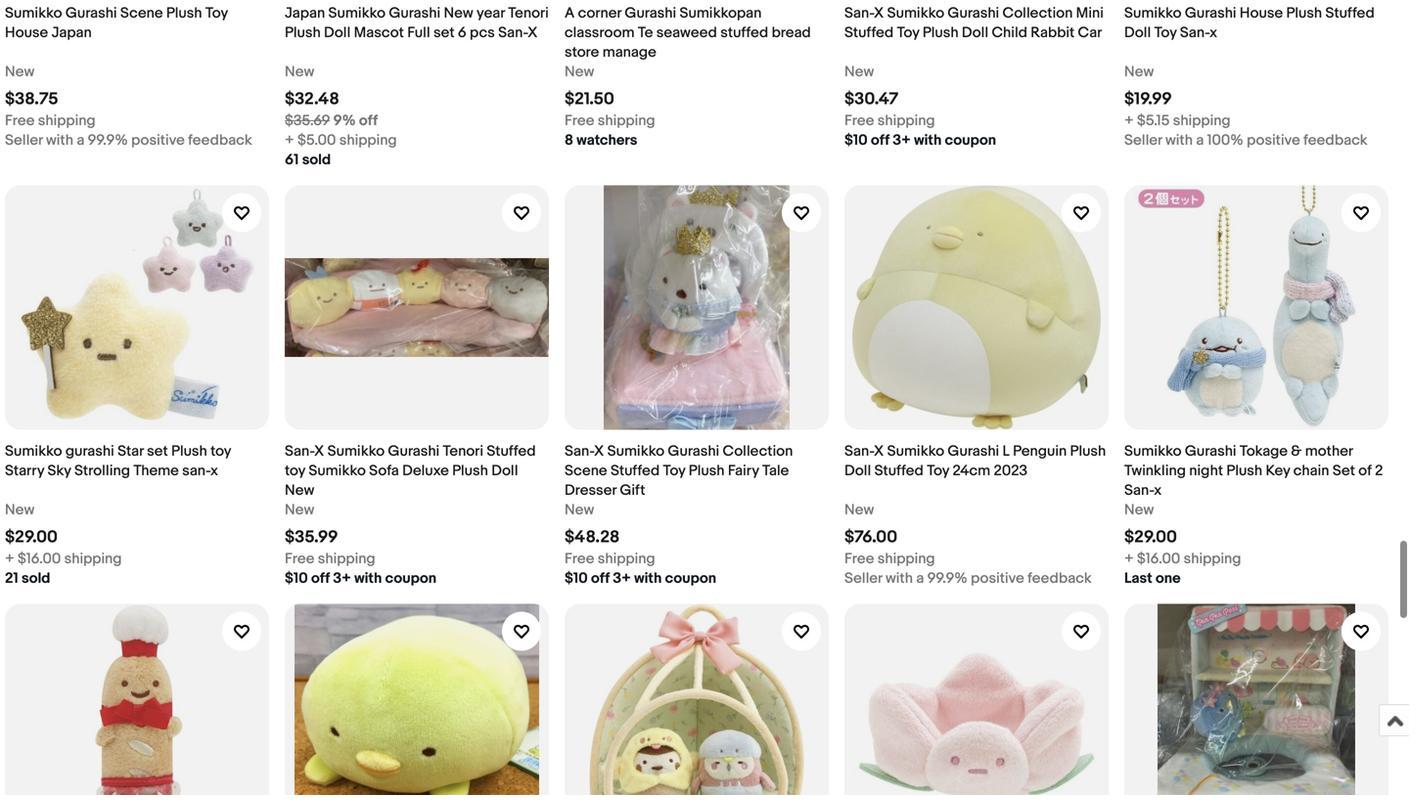 Task type: describe. For each thing, give the bounding box(es) containing it.
new inside japan sumikko gurashi new year tenori plush doll mascot full set 6 pcs san-x
[[444, 4, 473, 22]]

sky
[[48, 462, 71, 480]]

with inside new $76.00 free shipping seller with a 99.9% positive feedback
[[886, 570, 913, 588]]

san-x sumikko gurashi collection scene stuffed toy plush fairy tale dresser gift new $48.28 free shipping $10 off 3+ with coupon
[[565, 443, 793, 588]]

seller for $38.75
[[5, 132, 43, 149]]

$48.28
[[565, 528, 620, 548]]

feedback inside new $19.99 + $5.15 shipping seller with a 100% positive feedback
[[1304, 132, 1368, 149]]

+ inside new $29.00 + $16.00 shipping 21 sold
[[5, 551, 14, 568]]

3+ for $48.28
[[613, 570, 631, 588]]

$38.75
[[5, 89, 58, 110]]

plush inside japan sumikko gurashi new year tenori plush doll mascot full set 6 pcs san-x
[[285, 24, 321, 42]]

$38.75 text field
[[5, 89, 58, 110]]

99.9% for $76.00
[[928, 570, 968, 588]]

san-x sumikko gurashi l penguin plush doll stuffed toy 24cm 2023
[[845, 443, 1106, 480]]

100%
[[1207, 132, 1244, 149]]

chain
[[1294, 462, 1330, 480]]

gift
[[620, 482, 645, 500]]

$35.99
[[285, 528, 338, 548]]

new inside new $29.00 + $16.00 shipping 21 sold
[[5, 502, 35, 519]]

free inside a corner gurashi sumikkopan classroom te seaweed stuffed bread store manage new $21.50 free shipping 8 watchers
[[565, 112, 594, 130]]

$19.99
[[1125, 89, 1172, 110]]

x for san-x sumikko gurashi collection scene stuffed toy plush fairy tale dresser gift new $48.28 free shipping $10 off 3+ with coupon
[[594, 443, 604, 460]]

strolling
[[74, 462, 130, 480]]

free inside new $76.00 free shipping seller with a 99.9% positive feedback
[[845, 551, 874, 568]]

plush inside san-x sumikko gurashi tenori stuffed toy sumikko sofa deluxe plush doll new new $35.99 free shipping $10 off 3+ with coupon
[[452, 462, 488, 480]]

new text field for $29.00
[[5, 501, 35, 520]]

san- inside sumikko gurashi house plush stuffed doll toy san-x
[[1180, 24, 1210, 42]]

$10 for $48.28
[[565, 570, 588, 588]]

gurashi inside san-x sumikko gurashi l penguin plush doll stuffed toy 24cm 2023
[[948, 443, 999, 460]]

+ $16.00 shipping text field for gurashi
[[1125, 550, 1242, 569]]

tokage
[[1240, 443, 1288, 460]]

new $19.99 + $5.15 shipping seller with a 100% positive feedback
[[1125, 63, 1368, 149]]

shipping inside 'san-x sumikko gurashi collection scene stuffed toy plush fairy tale dresser gift new $48.28 free shipping $10 off 3+ with coupon'
[[598, 551, 655, 568]]

toy inside san-x sumikko gurashi l penguin plush doll stuffed toy 24cm 2023
[[927, 462, 949, 480]]

+ $16.00 shipping text field for $29.00
[[5, 550, 122, 569]]

new inside new $38.75 free shipping seller with a 99.9% positive feedback
[[5, 63, 35, 81]]

gurashi inside sumikko gurashi scene plush toy house japan
[[65, 4, 117, 22]]

doll inside san-x sumikko gurashi collection mini stuffed toy plush doll child rabbit car
[[962, 24, 989, 42]]

shipping inside a corner gurashi sumikkopan classroom te seaweed stuffed bread store manage new $21.50 free shipping 8 watchers
[[598, 112, 655, 130]]

8
[[565, 132, 573, 149]]

$10 off 3+ with coupon text field for $48.28
[[565, 569, 717, 589]]

stuffed inside san-x sumikko gurashi tenori stuffed toy sumikko sofa deluxe plush doll new new $35.99 free shipping $10 off 3+ with coupon
[[487, 443, 536, 460]]

a for $38.75
[[77, 132, 84, 149]]

sumikko gurashi star set plush toy starry sky strolling theme san-x
[[5, 443, 231, 480]]

seaweed
[[657, 24, 717, 42]]

sumikko up sofa
[[327, 443, 385, 460]]

21
[[5, 570, 18, 588]]

shipping inside new $29.00 + $16.00 shipping 21 sold
[[64, 551, 122, 568]]

gurashi inside sumikko gurashi house plush stuffed doll toy san-x
[[1185, 4, 1237, 22]]

stuffed inside san-x sumikko gurashi collection mini stuffed toy plush doll child rabbit car
[[845, 24, 894, 42]]

car
[[1078, 24, 1102, 42]]

plush inside san-x sumikko gurashi l penguin plush doll stuffed toy 24cm 2023
[[1070, 443, 1106, 460]]

key
[[1266, 462, 1290, 480]]

$30.47
[[845, 89, 899, 110]]

san-x sumikko gurashi collection mini stuffed toy plush doll child rabbit car
[[845, 4, 1104, 42]]

a corner gurashi sumikkopan classroom te seaweed stuffed bread store manage new $21.50 free shipping 8 watchers
[[565, 4, 811, 149]]

&
[[1291, 443, 1302, 460]]

gurashi inside japan sumikko gurashi new year tenori plush doll mascot full set 6 pcs san-x
[[389, 4, 441, 22]]

$76.00
[[845, 528, 898, 548]]

shipping inside san-x sumikko gurashi tenori stuffed toy sumikko sofa deluxe plush doll new new $35.99 free shipping $10 off 3+ with coupon
[[318, 551, 375, 568]]

stuffed inside sumikko gurashi house plush stuffed doll toy san-x
[[1326, 4, 1375, 22]]

fairy
[[728, 462, 759, 480]]

$10 for $35.99
[[285, 570, 308, 588]]

Last one text field
[[1125, 569, 1181, 589]]

$16.00 inside sumikko gurashi tokage & mother twinkling night plush key chain set of 2 san-x new $29.00 + $16.00 shipping last one
[[1137, 551, 1181, 568]]

$29.00 inside sumikko gurashi tokage & mother twinkling night plush key chain set of 2 san-x new $29.00 + $16.00 shipping last one
[[1125, 528, 1177, 548]]

sold inside new $29.00 + $16.00 shipping 21 sold
[[22, 570, 50, 588]]

japan sumikko gurashi new year tenori plush doll mascot full set 6 pcs san-x
[[285, 4, 549, 42]]

+ inside sumikko gurashi tokage & mother twinkling night plush key chain set of 2 san-x new $29.00 + $16.00 shipping last one
[[1125, 551, 1134, 568]]

3+ inside new $30.47 free shipping $10 off 3+ with coupon
[[893, 132, 911, 149]]

sumikko gurashi tokage & mother twinkling night plush key chain set of 2 san-x new $29.00 + $16.00 shipping last one
[[1125, 443, 1383, 588]]

new text field for gurashi
[[1125, 501, 1154, 520]]

san-
[[182, 462, 210, 480]]

free shipping text field for $30.47
[[845, 111, 935, 131]]

gurashi inside 'san-x sumikko gurashi collection scene stuffed toy plush fairy tale dresser gift new $48.28 free shipping $10 off 3+ with coupon'
[[668, 443, 720, 460]]

san- inside san-x sumikko gurashi collection mini stuffed toy plush doll child rabbit car
[[845, 4, 874, 22]]

corner
[[578, 4, 622, 22]]

$5.15
[[1137, 112, 1170, 130]]

positive for $76.00
[[971, 570, 1025, 588]]

off inside san-x sumikko gurashi tenori stuffed toy sumikko sofa deluxe plush doll new new $35.99 free shipping $10 off 3+ with coupon
[[311, 570, 330, 588]]

positive inside new $19.99 + $5.15 shipping seller with a 100% positive feedback
[[1247, 132, 1301, 149]]

$19.99 text field
[[1125, 89, 1172, 110]]

manage
[[603, 44, 656, 61]]

$48.28 text field
[[565, 528, 620, 548]]

new text field for $35.99
[[285, 501, 314, 520]]

plush inside sumikko gurashi tokage & mother twinkling night plush key chain set of 2 san-x new $29.00 + $16.00 shipping last one
[[1227, 462, 1263, 480]]

gurashi inside san-x sumikko gurashi collection mini stuffed toy plush doll child rabbit car
[[948, 4, 999, 22]]

stuffed inside 'san-x sumikko gurashi collection scene stuffed toy plush fairy tale dresser gift new $48.28 free shipping $10 off 3+ with coupon'
[[611, 462, 660, 480]]

deluxe
[[402, 462, 449, 480]]

with inside new $19.99 + $5.15 shipping seller with a 100% positive feedback
[[1166, 132, 1193, 149]]

san- inside san-x sumikko gurashi tenori stuffed toy sumikko sofa deluxe plush doll new new $35.99 free shipping $10 off 3+ with coupon
[[285, 443, 314, 460]]

te
[[638, 24, 653, 42]]

off inside 'san-x sumikko gurashi collection scene stuffed toy plush fairy tale dresser gift new $48.28 free shipping $10 off 3+ with coupon'
[[591, 570, 610, 588]]

stuffed
[[721, 24, 769, 42]]

toy inside san-x sumikko gurashi collection mini stuffed toy plush doll child rabbit car
[[897, 24, 920, 42]]

bread
[[772, 24, 811, 42]]

free shipping text field for $48.28
[[565, 550, 655, 569]]

new inside new $76.00 free shipping seller with a 99.9% positive feedback
[[845, 502, 874, 519]]

new $76.00 free shipping seller with a 99.9% positive feedback
[[845, 502, 1092, 588]]

sold inside 'new $32.48 $35.69 9% off + $5.00 shipping 61 sold'
[[302, 151, 331, 169]]

3+ for $35.99
[[333, 570, 351, 588]]

x inside japan sumikko gurashi new year tenori plush doll mascot full set 6 pcs san-x
[[528, 24, 538, 42]]

plush inside san-x sumikko gurashi collection mini stuffed toy plush doll child rabbit car
[[923, 24, 959, 42]]

2023
[[994, 462, 1028, 480]]

twinkling
[[1125, 462, 1186, 480]]

sumikko inside san-x sumikko gurashi l penguin plush doll stuffed toy 24cm 2023
[[887, 443, 945, 460]]

with inside new $38.75 free shipping seller with a 99.9% positive feedback
[[46, 132, 73, 149]]

sumikko inside sumikko gurashi tokage & mother twinkling night plush key chain set of 2 san-x new $29.00 + $16.00 shipping last one
[[1125, 443, 1182, 460]]

x inside sumikko gurashi tokage & mother twinkling night plush key chain set of 2 san-x new $29.00 + $16.00 shipping last one
[[1154, 482, 1162, 500]]

new text field for $48.28
[[565, 501, 594, 520]]

new inside new $30.47 free shipping $10 off 3+ with coupon
[[845, 63, 874, 81]]

off inside 'new $32.48 $35.69 9% off + $5.00 shipping 61 sold'
[[359, 112, 378, 130]]

new $29.00 + $16.00 shipping 21 sold
[[5, 502, 122, 588]]

$29.00 inside new $29.00 + $16.00 shipping 21 sold
[[5, 528, 58, 548]]

$29.00 text field for gurashi
[[1125, 528, 1177, 548]]

$76.00 text field
[[845, 528, 898, 548]]

store
[[565, 44, 599, 61]]

$21.50
[[565, 89, 614, 110]]

with inside new $30.47 free shipping $10 off 3+ with coupon
[[914, 132, 942, 149]]

$10 off 3+ with coupon text field for $35.99
[[285, 569, 437, 589]]

new inside new $19.99 + $5.15 shipping seller with a 100% positive feedback
[[1125, 63, 1154, 81]]

$21.50 text field
[[565, 89, 614, 110]]

shipping inside sumikko gurashi tokage & mother twinkling night plush key chain set of 2 san-x new $29.00 + $16.00 shipping last one
[[1184, 551, 1242, 568]]

$10 off 3+ with coupon text field
[[845, 131, 996, 150]]

sumikkopan
[[680, 4, 762, 22]]

gurashi
[[65, 443, 114, 460]]

sumikko left sofa
[[309, 462, 366, 480]]

l
[[1003, 443, 1010, 460]]

coupon for $48.28
[[665, 570, 717, 588]]

sumikko gurashi house plush stuffed doll toy san-x
[[1125, 4, 1375, 42]]

seller inside new $19.99 + $5.15 shipping seller with a 100% positive feedback
[[1125, 132, 1162, 149]]

of
[[1359, 462, 1372, 480]]

99.9% for $38.75
[[88, 132, 128, 149]]

new $30.47 free shipping $10 off 3+ with coupon
[[845, 63, 996, 149]]

starry
[[5, 462, 44, 480]]

toy inside san-x sumikko gurashi tenori stuffed toy sumikko sofa deluxe plush doll new new $35.99 free shipping $10 off 3+ with coupon
[[285, 462, 305, 480]]

one
[[1156, 570, 1181, 588]]

2
[[1375, 462, 1383, 480]]

pcs
[[470, 24, 495, 42]]

x for san-x sumikko gurashi l penguin plush doll stuffed toy 24cm 2023
[[874, 443, 884, 460]]

full
[[407, 24, 430, 42]]

shipping inside new $76.00 free shipping seller with a 99.9% positive feedback
[[878, 551, 935, 568]]

free shipping text field for $38.75
[[5, 111, 96, 131]]

new inside 'san-x sumikko gurashi collection scene stuffed toy plush fairy tale dresser gift new $48.28 free shipping $10 off 3+ with coupon'
[[565, 502, 594, 519]]

21 sold text field
[[5, 569, 50, 589]]



Task type: locate. For each thing, give the bounding box(es) containing it.
tenori up deluxe
[[443, 443, 483, 460]]

1 horizontal spatial sold
[[302, 151, 331, 169]]

a
[[565, 4, 575, 22]]

1 horizontal spatial $16.00
[[1137, 551, 1181, 568]]

stuffed inside san-x sumikko gurashi l penguin plush doll stuffed toy 24cm 2023
[[875, 462, 924, 480]]

plush
[[166, 4, 202, 22], [1287, 4, 1322, 22], [285, 24, 321, 42], [923, 24, 959, 42], [171, 443, 207, 460], [1070, 443, 1106, 460], [452, 462, 488, 480], [689, 462, 725, 480], [1227, 462, 1263, 480]]

san- inside sumikko gurashi tokage & mother twinkling night plush key chain set of 2 san-x new $29.00 + $16.00 shipping last one
[[1125, 482, 1154, 500]]

$16.00 up 21 sold text box
[[18, 551, 61, 568]]

61
[[285, 151, 299, 169]]

sold right 21 in the bottom left of the page
[[22, 570, 50, 588]]

a inside new $38.75 free shipping seller with a 99.9% positive feedback
[[77, 132, 84, 149]]

1 horizontal spatial positive
[[971, 570, 1025, 588]]

x right pcs
[[528, 24, 538, 42]]

san- up new $19.99 + $5.15 shipping seller with a 100% positive feedback
[[1180, 24, 1210, 42]]

gurashi
[[65, 4, 117, 22], [389, 4, 441, 22], [625, 4, 676, 22], [948, 4, 999, 22], [1185, 4, 1237, 22], [388, 443, 440, 460], [668, 443, 720, 460], [948, 443, 999, 460], [1185, 443, 1237, 460]]

doll up the $76.00 text box
[[845, 462, 871, 480]]

$10 inside san-x sumikko gurashi tenori stuffed toy sumikko sofa deluxe plush doll new new $35.99 free shipping $10 off 3+ with coupon
[[285, 570, 308, 588]]

0 horizontal spatial x
[[210, 462, 218, 480]]

positive inside new $76.00 free shipping seller with a 99.9% positive feedback
[[971, 570, 1025, 588]]

new $38.75 free shipping seller with a 99.9% positive feedback
[[5, 63, 252, 149]]

+ $16.00 shipping text field
[[5, 550, 122, 569], [1125, 550, 1242, 569]]

2 horizontal spatial $10
[[845, 132, 868, 149]]

sumikko up gift
[[607, 443, 665, 460]]

tale
[[762, 462, 789, 480]]

9%
[[333, 112, 356, 130]]

doll inside japan sumikko gurashi new year tenori plush doll mascot full set 6 pcs san-x
[[324, 24, 351, 42]]

New text field
[[285, 62, 314, 82], [565, 62, 594, 82], [285, 501, 314, 520], [565, 501, 594, 520]]

a for $76.00
[[916, 570, 924, 588]]

seller with a 99.9% positive feedback text field for $38.75
[[5, 131, 252, 150]]

0 vertical spatial scene
[[120, 4, 163, 22]]

0 vertical spatial toy
[[211, 443, 231, 460]]

san- up $35.99
[[285, 443, 314, 460]]

tenori inside japan sumikko gurashi new year tenori plush doll mascot full set 6 pcs san-x
[[508, 4, 549, 22]]

japan inside japan sumikko gurashi new year tenori plush doll mascot full set 6 pcs san-x
[[285, 4, 325, 22]]

feedback for $38.75
[[188, 132, 252, 149]]

+ $16.00 shipping text field up one
[[1125, 550, 1242, 569]]

1 horizontal spatial $10 off 3+ with coupon text field
[[565, 569, 717, 589]]

+ $16.00 shipping text field up 21 in the bottom left of the page
[[5, 550, 122, 569]]

1 horizontal spatial 99.9%
[[928, 570, 968, 588]]

+ $5.00 shipping text field
[[285, 131, 397, 150]]

free shipping text field down $38.75
[[5, 111, 96, 131]]

seller
[[5, 132, 43, 149], [1125, 132, 1162, 149], [845, 570, 882, 588]]

collection up fairy
[[723, 443, 793, 460]]

$30.47 text field
[[845, 89, 899, 110]]

free down $35.99
[[285, 551, 315, 568]]

new $32.48 $35.69 9% off + $5.00 shipping 61 sold
[[285, 63, 397, 169]]

feedback
[[188, 132, 252, 149], [1304, 132, 1368, 149], [1028, 570, 1092, 588]]

classroom
[[565, 24, 635, 42]]

sumikko inside sumikko gurashi scene plush toy house japan
[[5, 4, 62, 22]]

free shipping text field for $35.99
[[285, 550, 375, 569]]

house
[[1240, 4, 1283, 22], [5, 24, 48, 42]]

1 horizontal spatial set
[[434, 24, 455, 42]]

free shipping text field for $21.50
[[565, 111, 655, 131]]

free inside san-x sumikko gurashi tenori stuffed toy sumikko sofa deluxe plush doll new new $35.99 free shipping $10 off 3+ with coupon
[[285, 551, 315, 568]]

san- inside san-x sumikko gurashi l penguin plush doll stuffed toy 24cm 2023
[[845, 443, 874, 460]]

free inside new $38.75 free shipping seller with a 99.9% positive feedback
[[5, 112, 35, 130]]

0 vertical spatial set
[[434, 24, 455, 42]]

1 horizontal spatial + $16.00 shipping text field
[[1125, 550, 1242, 569]]

off right 9% at the left top
[[359, 112, 378, 130]]

1 vertical spatial toy
[[285, 462, 305, 480]]

$10 off 3+ with coupon text field down $48.28 text box on the left of the page
[[565, 569, 717, 589]]

off down $30.47
[[871, 132, 890, 149]]

2 $10 off 3+ with coupon text field from the left
[[565, 569, 717, 589]]

sumikko left the l
[[887, 443, 945, 460]]

free inside 'san-x sumikko gurashi collection scene stuffed toy plush fairy tale dresser gift new $48.28 free shipping $10 off 3+ with coupon'
[[565, 551, 594, 568]]

new text field for $21.50
[[565, 62, 594, 82]]

scene inside sumikko gurashi scene plush toy house japan
[[120, 4, 163, 22]]

1 horizontal spatial seller
[[845, 570, 882, 588]]

3+ down $48.28
[[613, 570, 631, 588]]

stuffed
[[1326, 4, 1375, 22], [845, 24, 894, 42], [487, 443, 536, 460], [611, 462, 660, 480], [875, 462, 924, 480]]

set
[[434, 24, 455, 42], [147, 443, 168, 460]]

new text field for $19.99
[[1125, 62, 1154, 82]]

1 horizontal spatial tenori
[[508, 4, 549, 22]]

collection for san-x sumikko gurashi collection scene stuffed toy plush fairy tale dresser gift new $48.28 free shipping $10 off 3+ with coupon
[[723, 443, 793, 460]]

2 $29.00 text field from the left
[[1125, 528, 1177, 548]]

$16.00 up last one text box at the right
[[1137, 551, 1181, 568]]

seller with a 99.9% positive feedback text field for $76.00
[[845, 569, 1092, 589]]

new inside 'new $32.48 $35.69 9% off + $5.00 shipping 61 sold'
[[285, 63, 314, 81]]

doll inside san-x sumikko gurashi l penguin plush doll stuffed toy 24cm 2023
[[845, 462, 871, 480]]

Free shipping text field
[[5, 111, 96, 131], [565, 111, 655, 131], [845, 111, 935, 131], [285, 550, 375, 569], [565, 550, 655, 569], [845, 550, 935, 569]]

san- down twinkling at right
[[1125, 482, 1154, 500]]

1 vertical spatial sold
[[22, 570, 50, 588]]

$29.00 up 21 sold text box
[[5, 528, 58, 548]]

1 horizontal spatial seller with a 99.9% positive feedback text field
[[845, 569, 1092, 589]]

sumikko inside japan sumikko gurashi new year tenori plush doll mascot full set 6 pcs san-x
[[328, 4, 386, 22]]

0 horizontal spatial coupon
[[385, 570, 437, 588]]

0 vertical spatial 99.9%
[[88, 132, 128, 149]]

japan up $32.48
[[285, 4, 325, 22]]

0 horizontal spatial seller
[[5, 132, 43, 149]]

free down $30.47
[[845, 112, 874, 130]]

last
[[1125, 570, 1153, 588]]

japan inside sumikko gurashi scene plush toy house japan
[[51, 24, 92, 42]]

collection up rabbit
[[1003, 4, 1073, 22]]

1 $29.00 from the left
[[5, 528, 58, 548]]

toy up $35.99
[[285, 462, 305, 480]]

doll inside san-x sumikko gurashi tenori stuffed toy sumikko sofa deluxe plush doll new new $35.99 free shipping $10 off 3+ with coupon
[[492, 462, 518, 480]]

Seller with a 99.9% positive feedback text field
[[5, 131, 252, 150], [845, 569, 1092, 589]]

san- up dresser
[[565, 443, 594, 460]]

collection
[[1003, 4, 1073, 22], [723, 443, 793, 460]]

off down $48.28 text box on the left of the page
[[591, 570, 610, 588]]

new text field down store
[[565, 62, 594, 82]]

1 horizontal spatial a
[[916, 570, 924, 588]]

0 horizontal spatial feedback
[[188, 132, 252, 149]]

scene up dresser
[[565, 462, 607, 480]]

8 watchers text field
[[565, 131, 638, 150]]

new text field down starry
[[5, 501, 35, 520]]

toy inside sumikko gurashi house plush stuffed doll toy san-x
[[1155, 24, 1177, 42]]

0 horizontal spatial $16.00
[[18, 551, 61, 568]]

san- inside 'san-x sumikko gurashi collection scene stuffed toy plush fairy tale dresser gift new $48.28 free shipping $10 off 3+ with coupon'
[[565, 443, 594, 460]]

new text field for $38.75
[[5, 62, 35, 82]]

san- down year
[[498, 24, 528, 42]]

mother
[[1305, 443, 1353, 460]]

x down twinkling at right
[[1154, 482, 1162, 500]]

$10 inside 'san-x sumikko gurashi collection scene stuffed toy plush fairy tale dresser gift new $48.28 free shipping $10 off 3+ with coupon'
[[565, 570, 588, 588]]

$10 off 3+ with coupon text field
[[285, 569, 437, 589], [565, 569, 717, 589]]

toy right star
[[211, 443, 231, 460]]

toy inside sumikko gurashi scene plush toy house japan
[[205, 4, 228, 22]]

2 horizontal spatial 3+
[[893, 132, 911, 149]]

shipping down $48.28
[[598, 551, 655, 568]]

new text field for $32.48
[[285, 62, 314, 82]]

doll left the mascot
[[324, 24, 351, 42]]

2 $16.00 from the left
[[1137, 551, 1181, 568]]

free down $48.28 text box on the left of the page
[[565, 551, 594, 568]]

$29.00 text field up 21 sold text box
[[5, 528, 58, 548]]

with
[[46, 132, 73, 149], [914, 132, 942, 149], [1166, 132, 1193, 149], [354, 570, 382, 588], [634, 570, 662, 588], [886, 570, 913, 588]]

2 horizontal spatial x
[[1210, 24, 1218, 42]]

x up $35.99
[[314, 443, 324, 460]]

penguin
[[1013, 443, 1067, 460]]

new
[[444, 4, 473, 22], [5, 63, 35, 81], [285, 63, 314, 81], [565, 63, 594, 81], [845, 63, 874, 81], [1125, 63, 1154, 81], [285, 482, 314, 500], [5, 502, 35, 519], [285, 502, 314, 519], [565, 502, 594, 519], [845, 502, 874, 519], [1125, 502, 1154, 519]]

dresser
[[565, 482, 617, 500]]

1 horizontal spatial house
[[1240, 4, 1283, 22]]

collection for san-x sumikko gurashi collection mini stuffed toy plush doll child rabbit car
[[1003, 4, 1073, 22]]

free
[[5, 112, 35, 130], [565, 112, 594, 130], [845, 112, 874, 130], [285, 551, 315, 568], [565, 551, 594, 568], [845, 551, 874, 568]]

0 horizontal spatial seller with a 99.9% positive feedback text field
[[5, 131, 252, 150]]

positive inside new $38.75 free shipping seller with a 99.9% positive feedback
[[131, 132, 185, 149]]

0 horizontal spatial tenori
[[443, 443, 483, 460]]

1 horizontal spatial collection
[[1003, 4, 1073, 22]]

x for san-x sumikko gurashi collection mini stuffed toy plush doll child rabbit car
[[874, 4, 884, 22]]

0 horizontal spatial house
[[5, 24, 48, 42]]

scene
[[120, 4, 163, 22], [565, 462, 607, 480]]

year
[[477, 4, 505, 22]]

1 vertical spatial set
[[147, 443, 168, 460]]

new text field up $30.47 text box
[[845, 62, 874, 82]]

3+ inside 'san-x sumikko gurashi collection scene stuffed toy plush fairy tale dresser gift new $48.28 free shipping $10 off 3+ with coupon'
[[613, 570, 631, 588]]

0 horizontal spatial toy
[[211, 443, 231, 460]]

new text field up the $76.00 text box
[[845, 501, 874, 520]]

x inside 'san-x sumikko gurashi collection scene stuffed toy plush fairy tale dresser gift new $48.28 free shipping $10 off 3+ with coupon'
[[594, 443, 604, 460]]

new text field up '$32.48' text field
[[285, 62, 314, 82]]

free up 8
[[565, 112, 594, 130]]

free shipping text field up watchers
[[565, 111, 655, 131]]

seller inside new $76.00 free shipping seller with a 99.9% positive feedback
[[845, 570, 882, 588]]

0 horizontal spatial a
[[77, 132, 84, 149]]

set up the theme
[[147, 443, 168, 460]]

0 horizontal spatial + $16.00 shipping text field
[[5, 550, 122, 569]]

new inside sumikko gurashi tokage & mother twinkling night plush key chain set of 2 san-x new $29.00 + $16.00 shipping last one
[[1125, 502, 1154, 519]]

x right the theme
[[210, 462, 218, 480]]

0 horizontal spatial $10 off 3+ with coupon text field
[[285, 569, 437, 589]]

1 horizontal spatial $29.00 text field
[[1125, 528, 1177, 548]]

Seller with a 100% positive feedback text field
[[1125, 131, 1368, 150]]

24cm
[[953, 462, 991, 480]]

shipping down $38.75
[[38, 112, 96, 130]]

2 horizontal spatial coupon
[[945, 132, 996, 149]]

x up $30.47
[[874, 4, 884, 22]]

sumikko inside sumikko gurashi house plush stuffed doll toy san-x
[[1125, 4, 1182, 22]]

theme
[[133, 462, 179, 480]]

1 horizontal spatial 3+
[[613, 570, 631, 588]]

$5.00
[[298, 132, 336, 149]]

plush inside sumikko gurashi house plush stuffed doll toy san-x
[[1287, 4, 1322, 22]]

2 + $16.00 shipping text field from the left
[[1125, 550, 1242, 569]]

new inside a corner gurashi sumikkopan classroom te seaweed stuffed bread store manage new $21.50 free shipping 8 watchers
[[565, 63, 594, 81]]

0 horizontal spatial positive
[[131, 132, 185, 149]]

1 vertical spatial japan
[[51, 24, 92, 42]]

new text field up $38.75
[[5, 62, 35, 82]]

set inside sumikko gurashi star set plush toy starry sky strolling theme san-x
[[147, 443, 168, 460]]

$10 down $30.47
[[845, 132, 868, 149]]

with inside 'san-x sumikko gurashi collection scene stuffed toy plush fairy tale dresser gift new $48.28 free shipping $10 off 3+ with coupon'
[[634, 570, 662, 588]]

$32.48 text field
[[285, 89, 339, 110]]

san-
[[845, 4, 874, 22], [498, 24, 528, 42], [1180, 24, 1210, 42], [285, 443, 314, 460], [565, 443, 594, 460], [845, 443, 874, 460], [1125, 482, 1154, 500]]

61 sold text field
[[285, 150, 331, 170]]

shipping inside 'new $32.48 $35.69 9% off + $5.00 shipping 61 sold'
[[339, 132, 397, 149]]

free down $38.75
[[5, 112, 35, 130]]

toy inside 'san-x sumikko gurashi collection scene stuffed toy plush fairy tale dresser gift new $48.28 free shipping $10 off 3+ with coupon'
[[663, 462, 686, 480]]

shipping down the $76.00 text box
[[878, 551, 935, 568]]

0 vertical spatial japan
[[285, 4, 325, 22]]

shipping inside new $19.99 + $5.15 shipping seller with a 100% positive feedback
[[1173, 112, 1231, 130]]

0 horizontal spatial $10
[[285, 570, 308, 588]]

with inside san-x sumikko gurashi tenori stuffed toy sumikko sofa deluxe plush doll new new $35.99 free shipping $10 off 3+ with coupon
[[354, 570, 382, 588]]

scene up new $38.75 free shipping seller with a 99.9% positive feedback
[[120, 4, 163, 22]]

$10 down $48.28 text box on the left of the page
[[565, 570, 588, 588]]

seller inside new $38.75 free shipping seller with a 99.9% positive feedback
[[5, 132, 43, 149]]

x up new $19.99 + $5.15 shipping seller with a 100% positive feedback
[[1210, 24, 1218, 42]]

sumikko up starry
[[5, 443, 62, 460]]

x
[[874, 4, 884, 22], [528, 24, 538, 42], [314, 443, 324, 460], [594, 443, 604, 460], [874, 443, 884, 460]]

1 + $16.00 shipping text field from the left
[[5, 550, 122, 569]]

seller down $76.00
[[845, 570, 882, 588]]

free shipping text field down $35.99
[[285, 550, 375, 569]]

1 vertical spatial collection
[[723, 443, 793, 460]]

0 vertical spatial x
[[1210, 24, 1218, 42]]

2 horizontal spatial a
[[1196, 132, 1204, 149]]

1 $10 off 3+ with coupon text field from the left
[[285, 569, 437, 589]]

free shipping text field down $30.47
[[845, 111, 935, 131]]

New text field
[[5, 62, 35, 82], [845, 62, 874, 82], [1125, 62, 1154, 82], [5, 501, 35, 520], [845, 501, 874, 520], [1125, 501, 1154, 520]]

1 horizontal spatial japan
[[285, 4, 325, 22]]

1 vertical spatial house
[[5, 24, 48, 42]]

0 vertical spatial sold
[[302, 151, 331, 169]]

night
[[1189, 462, 1223, 480]]

feedback inside new $38.75 free shipping seller with a 99.9% positive feedback
[[188, 132, 252, 149]]

doll left the child
[[962, 24, 989, 42]]

seller down $5.15
[[1125, 132, 1162, 149]]

scene inside 'san-x sumikko gurashi collection scene stuffed toy plush fairy tale dresser gift new $48.28 free shipping $10 off 3+ with coupon'
[[565, 462, 607, 480]]

1 horizontal spatial $10
[[565, 570, 588, 588]]

1 vertical spatial scene
[[565, 462, 607, 480]]

x for san-x sumikko gurashi tenori stuffed toy sumikko sofa deluxe plush doll new new $35.99 free shipping $10 off 3+ with coupon
[[314, 443, 324, 460]]

x inside sumikko gurashi star set plush toy starry sky strolling theme san-x
[[210, 462, 218, 480]]

set
[[1333, 462, 1355, 480]]

feedback for $76.00
[[1028, 570, 1092, 588]]

0 vertical spatial seller with a 99.9% positive feedback text field
[[5, 131, 252, 150]]

toy inside sumikko gurashi star set plush toy starry sky strolling theme san-x
[[211, 443, 231, 460]]

shipping down strolling
[[64, 551, 122, 568]]

sumikko up $38.75
[[5, 4, 62, 22]]

sold down $5.00
[[302, 151, 331, 169]]

$10 inside new $30.47 free shipping $10 off 3+ with coupon
[[845, 132, 868, 149]]

2 $29.00 from the left
[[1125, 528, 1177, 548]]

0 horizontal spatial set
[[147, 443, 168, 460]]

x inside san-x sumikko gurashi l penguin plush doll stuffed toy 24cm 2023
[[874, 443, 884, 460]]

mini
[[1076, 4, 1104, 22]]

shipping up watchers
[[598, 112, 655, 130]]

0 horizontal spatial 3+
[[333, 570, 351, 588]]

san-x sumikko gurashi tenori stuffed toy sumikko sofa deluxe plush doll new new $35.99 free shipping $10 off 3+ with coupon
[[285, 443, 536, 588]]

1 horizontal spatial coupon
[[665, 570, 717, 588]]

x inside sumikko gurashi house plush stuffed doll toy san-x
[[1210, 24, 1218, 42]]

free inside new $30.47 free shipping $10 off 3+ with coupon
[[845, 112, 874, 130]]

1 horizontal spatial scene
[[565, 462, 607, 480]]

0 horizontal spatial sold
[[22, 570, 50, 588]]

shipping inside new $38.75 free shipping seller with a 99.9% positive feedback
[[38, 112, 96, 130]]

2 horizontal spatial feedback
[[1304, 132, 1368, 149]]

$10 down $35.99
[[285, 570, 308, 588]]

0 horizontal spatial japan
[[51, 24, 92, 42]]

free shipping text field for $76.00
[[845, 550, 935, 569]]

previous price $35.69 9% off text field
[[285, 111, 378, 131]]

1 vertical spatial 99.9%
[[928, 570, 968, 588]]

shipping down night
[[1184, 551, 1242, 568]]

coupon for $35.99
[[385, 570, 437, 588]]

new text field down twinkling at right
[[1125, 501, 1154, 520]]

positive
[[131, 132, 185, 149], [1247, 132, 1301, 149], [971, 570, 1025, 588]]

shipping up 100%
[[1173, 112, 1231, 130]]

+ inside new $19.99 + $5.15 shipping seller with a 100% positive feedback
[[1125, 112, 1134, 130]]

tenori right year
[[508, 4, 549, 22]]

house up $38.75
[[5, 24, 48, 42]]

plush inside sumikko gurashi scene plush toy house japan
[[166, 4, 202, 22]]

$16.00 inside new $29.00 + $16.00 shipping 21 sold
[[18, 551, 61, 568]]

sumikko inside 'san-x sumikko gurashi collection scene stuffed toy plush fairy tale dresser gift new $48.28 free shipping $10 off 3+ with coupon'
[[607, 443, 665, 460]]

1 vertical spatial seller with a 99.9% positive feedback text field
[[845, 569, 1092, 589]]

house inside sumikko gurashi house plush stuffed doll toy san-x
[[1240, 4, 1283, 22]]

free shipping text field down the $76.00 text box
[[845, 550, 935, 569]]

shipping down $35.99
[[318, 551, 375, 568]]

1 horizontal spatial x
[[1154, 482, 1162, 500]]

shipping
[[38, 112, 96, 130], [598, 112, 655, 130], [878, 112, 935, 130], [1173, 112, 1231, 130], [339, 132, 397, 149], [64, 551, 122, 568], [318, 551, 375, 568], [598, 551, 655, 568], [878, 551, 935, 568], [1184, 551, 1242, 568]]

new text field down dresser
[[565, 501, 594, 520]]

99.9% inside new $38.75 free shipping seller with a 99.9% positive feedback
[[88, 132, 128, 149]]

0 vertical spatial tenori
[[508, 4, 549, 22]]

$10 off 3+ with coupon text field down the $35.99 text field
[[285, 569, 437, 589]]

1 horizontal spatial feedback
[[1028, 570, 1092, 588]]

sumikko up twinkling at right
[[1125, 443, 1182, 460]]

sold
[[302, 151, 331, 169], [22, 570, 50, 588]]

1 vertical spatial tenori
[[443, 443, 483, 460]]

x inside san-x sumikko gurashi collection mini stuffed toy plush doll child rabbit car
[[874, 4, 884, 22]]

watchers
[[577, 132, 638, 149]]

1 horizontal spatial $29.00
[[1125, 528, 1177, 548]]

seller down $38.75
[[5, 132, 43, 149]]

$35.99 text field
[[285, 528, 338, 548]]

2 vertical spatial x
[[1154, 482, 1162, 500]]

rabbit
[[1031, 24, 1075, 42]]

star
[[118, 443, 144, 460]]

coupon inside new $30.47 free shipping $10 off 3+ with coupon
[[945, 132, 996, 149]]

+ up 61
[[285, 132, 294, 149]]

x up dresser
[[594, 443, 604, 460]]

mascot
[[354, 24, 404, 42]]

x
[[1210, 24, 1218, 42], [210, 462, 218, 480], [1154, 482, 1162, 500]]

3+ down $35.99
[[333, 570, 351, 588]]

gurashi inside a corner gurashi sumikkopan classroom te seaweed stuffed bread store manage new $21.50 free shipping 8 watchers
[[625, 4, 676, 22]]

toy
[[205, 4, 228, 22], [897, 24, 920, 42], [1155, 24, 1177, 42], [663, 462, 686, 480], [927, 462, 949, 480]]

japan
[[285, 4, 325, 22], [51, 24, 92, 42]]

house up new $19.99 + $5.15 shipping seller with a 100% positive feedback
[[1240, 4, 1283, 22]]

x inside san-x sumikko gurashi tenori stuffed toy sumikko sofa deluxe plush doll new new $35.99 free shipping $10 off 3+ with coupon
[[314, 443, 324, 460]]

$29.00 text field for $29.00
[[5, 528, 58, 548]]

doll inside sumikko gurashi house plush stuffed doll toy san-x
[[1125, 24, 1151, 42]]

tenori
[[508, 4, 549, 22], [443, 443, 483, 460]]

san- up $76.00
[[845, 443, 874, 460]]

$29.00 text field up last one text box at the right
[[1125, 528, 1177, 548]]

japan up '$38.75' text box
[[51, 24, 92, 42]]

$35.69
[[285, 112, 330, 130]]

sumikko
[[5, 4, 62, 22], [328, 4, 386, 22], [887, 4, 945, 22], [1125, 4, 1182, 22], [5, 443, 62, 460], [327, 443, 385, 460], [607, 443, 665, 460], [887, 443, 945, 460], [1125, 443, 1182, 460], [309, 462, 366, 480]]

collection inside 'san-x sumikko gurashi collection scene stuffed toy plush fairy tale dresser gift new $48.28 free shipping $10 off 3+ with coupon'
[[723, 443, 793, 460]]

new text field for $30.47
[[845, 62, 874, 82]]

99.9%
[[88, 132, 128, 149], [928, 570, 968, 588]]

$32.48
[[285, 89, 339, 110]]

a inside new $76.00 free shipping seller with a 99.9% positive feedback
[[916, 570, 924, 588]]

0 vertical spatial house
[[1240, 4, 1283, 22]]

shipping down 9% at the left top
[[339, 132, 397, 149]]

+ up last
[[1125, 551, 1134, 568]]

san- inside japan sumikko gurashi new year tenori plush doll mascot full set 6 pcs san-x
[[498, 24, 528, 42]]

doll right deluxe
[[492, 462, 518, 480]]

san- up $30.47 text box
[[845, 4, 874, 22]]

2 horizontal spatial seller
[[1125, 132, 1162, 149]]

coupon inside san-x sumikko gurashi tenori stuffed toy sumikko sofa deluxe plush doll new new $35.99 free shipping $10 off 3+ with coupon
[[385, 570, 437, 588]]

sofa
[[369, 462, 399, 480]]

1 $29.00 text field from the left
[[5, 528, 58, 548]]

plush inside 'san-x sumikko gurashi collection scene stuffed toy plush fairy tale dresser gift new $48.28 free shipping $10 off 3+ with coupon'
[[689, 462, 725, 480]]

0 horizontal spatial 99.9%
[[88, 132, 128, 149]]

a inside new $19.99 + $5.15 shipping seller with a 100% positive feedback
[[1196, 132, 1204, 149]]

1 horizontal spatial toy
[[285, 462, 305, 480]]

+
[[1125, 112, 1134, 130], [285, 132, 294, 149], [5, 551, 14, 568], [1125, 551, 1134, 568]]

feedback inside new $76.00 free shipping seller with a 99.9% positive feedback
[[1028, 570, 1092, 588]]

+ $5.15 shipping text field
[[1125, 111, 1231, 131]]

off inside new $30.47 free shipping $10 off 3+ with coupon
[[871, 132, 890, 149]]

6
[[458, 24, 467, 42]]

sumikko inside sumikko gurashi star set plush toy starry sky strolling theme san-x
[[5, 443, 62, 460]]

$29.00 text field
[[5, 528, 58, 548], [1125, 528, 1177, 548]]

new text field for $76.00
[[845, 501, 874, 520]]

doll right car
[[1125, 24, 1151, 42]]

sumikko up new $30.47 free shipping $10 off 3+ with coupon
[[887, 4, 945, 22]]

doll
[[324, 24, 351, 42], [962, 24, 989, 42], [1125, 24, 1151, 42], [492, 462, 518, 480], [845, 462, 871, 480]]

0 vertical spatial collection
[[1003, 4, 1073, 22]]

off
[[359, 112, 378, 130], [871, 132, 890, 149], [311, 570, 330, 588], [591, 570, 610, 588]]

positive for $38.75
[[131, 132, 185, 149]]

$29.00 up last one text box at the right
[[1125, 528, 1177, 548]]

0 horizontal spatial collection
[[723, 443, 793, 460]]

shipping inside new $30.47 free shipping $10 off 3+ with coupon
[[878, 112, 935, 130]]

0 horizontal spatial scene
[[120, 4, 163, 22]]

set left 6
[[434, 24, 455, 42]]

child
[[992, 24, 1028, 42]]

3+ down $30.47 text box
[[893, 132, 911, 149]]

+ up 21 in the bottom left of the page
[[5, 551, 14, 568]]

off down $35.99
[[311, 570, 330, 588]]

0 horizontal spatial $29.00
[[5, 528, 58, 548]]

1 vertical spatial x
[[210, 462, 218, 480]]

seller for $76.00
[[845, 570, 882, 588]]

+ left $5.15
[[1125, 112, 1134, 130]]

x up $76.00
[[874, 443, 884, 460]]

2 horizontal spatial positive
[[1247, 132, 1301, 149]]

3+
[[893, 132, 911, 149], [333, 570, 351, 588], [613, 570, 631, 588]]

gurashi inside san-x sumikko gurashi tenori stuffed toy sumikko sofa deluxe plush doll new new $35.99 free shipping $10 off 3+ with coupon
[[388, 443, 440, 460]]

$29.00
[[5, 528, 58, 548], [1125, 528, 1177, 548]]

sumikko gurashi scene plush toy house japan
[[5, 4, 228, 42]]

0 horizontal spatial $29.00 text field
[[5, 528, 58, 548]]

sumikko up the mascot
[[328, 4, 386, 22]]

tenori inside san-x sumikko gurashi tenori stuffed toy sumikko sofa deluxe plush doll new new $35.99 free shipping $10 off 3+ with coupon
[[443, 443, 483, 460]]

house inside sumikko gurashi scene plush toy house japan
[[5, 24, 48, 42]]

1 $16.00 from the left
[[18, 551, 61, 568]]

plush inside sumikko gurashi star set plush toy starry sky strolling theme san-x
[[171, 443, 207, 460]]

new text field up $19.99
[[1125, 62, 1154, 82]]

3+ inside san-x sumikko gurashi tenori stuffed toy sumikko sofa deluxe plush doll new new $35.99 free shipping $10 off 3+ with coupon
[[333, 570, 351, 588]]



Task type: vqa. For each thing, say whether or not it's contained in the screenshot.
with inside the the new $19.99 + $5.15 shipping seller with a 100% positive feedback
yes



